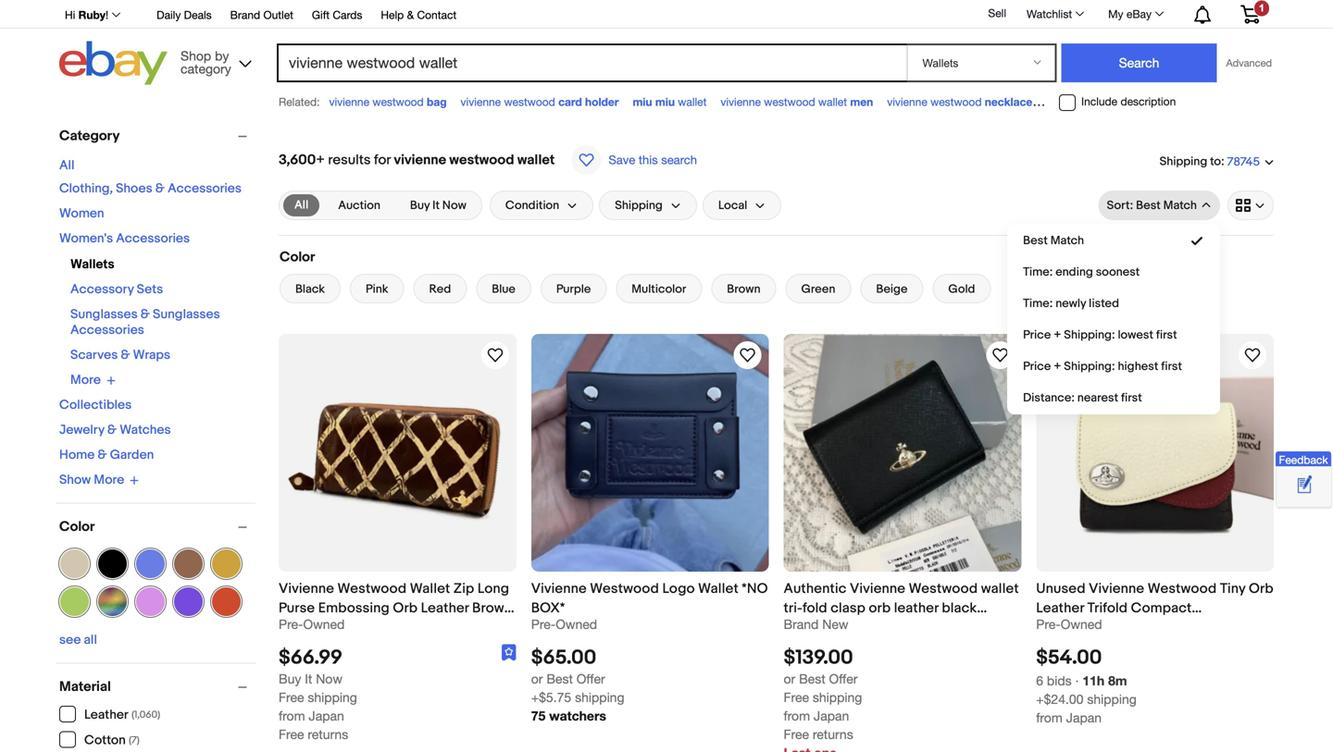 Task type: describe. For each thing, give the bounding box(es) containing it.
+ for price + shipping: highest first
[[1054, 360, 1062, 374]]

1 sunglasses from the left
[[70, 307, 138, 323]]

+ for price + shipping: lowest first
[[1054, 328, 1062, 342]]

women link
[[59, 206, 104, 222]]

first inside "distance: nearest first" link
[[1122, 391, 1143, 405]]

red
[[429, 282, 451, 297]]

brown link
[[712, 274, 777, 304]]

authentic inside authentic vivienne westwood wallet tri-fold clasp orb leather black authentc
[[784, 581, 847, 598]]

accessory
[[70, 282, 134, 298]]

shipping: for highest
[[1064, 360, 1116, 374]]

now for buy it now free shipping from japan free returns
[[316, 672, 343, 687]]

new
[[823, 617, 849, 632]]

returns inside $139.00 or best offer free shipping from japan free returns
[[813, 727, 854, 743]]

local button
[[703, 191, 782, 220]]

time: for time: newly listed
[[1024, 297, 1053, 311]]

brand for brand new
[[784, 617, 819, 632]]

westwood inside unused vivienne westwood tiny orb leather  trifold compact wallet/3s1036
[[1148, 581, 1217, 598]]

gold link
[[933, 274, 991, 304]]

shipping to : 78745
[[1160, 155, 1261, 169]]

westwood inside vivienne westwood wallet zip long purse embossing orb leather brown authentic
[[338, 581, 407, 598]]

authentic inside vivienne westwood wallet zip long purse embossing orb leather brown authentic
[[279, 620, 342, 637]]

or for $139.00
[[784, 672, 796, 687]]

pre- inside vivienne westwood logo wallet *no box* pre-owned
[[531, 617, 556, 632]]

$54.00 6 bids · 11h 8m +$24.00 shipping from japan
[[1037, 646, 1137, 726]]

leather
[[894, 600, 939, 617]]

ruby
[[78, 8, 106, 21]]

it for buy it now
[[433, 198, 440, 213]]

price for price + shipping: lowest first
[[1024, 328, 1051, 342]]

2 sunglasses from the left
[[153, 307, 220, 323]]

buy it now free shipping from japan free returns
[[279, 672, 357, 743]]

highest
[[1118, 360, 1159, 374]]

shipping inside $139.00 or best offer free shipping from japan free returns
[[813, 690, 863, 706]]

0 horizontal spatial all
[[59, 158, 75, 174]]

westwood for wallet
[[764, 95, 816, 108]]

shop by category banner
[[55, 0, 1274, 90]]

scarves
[[70, 348, 118, 364]]

3,600
[[279, 152, 316, 169]]

$65.00
[[531, 646, 597, 671]]

vivienne westwood wallet men
[[721, 95, 874, 108]]

ebay
[[1127, 7, 1152, 20]]

vivienne westwood logo wallet *no box* image
[[531, 334, 769, 572]]

watchers
[[549, 709, 607, 724]]

color button
[[59, 519, 256, 536]]

·
[[1076, 674, 1079, 689]]

deals
[[184, 8, 212, 21]]

jewelry
[[59, 423, 104, 439]]

necklace
[[985, 95, 1033, 108]]

lowest
[[1118, 328, 1154, 342]]

cotton (7)
[[84, 734, 140, 749]]

search
[[661, 153, 697, 167]]

westwood inside authentic vivienne westwood wallet tri-fold clasp orb leather black authentc
[[909, 581, 978, 598]]

outlet
[[263, 8, 294, 21]]

ending
[[1056, 265, 1094, 279]]

vivienne westwood wallet zip long purse embossing orb leather brown authentic
[[279, 581, 512, 637]]

sort: best match button
[[1099, 191, 1221, 220]]

accessory sets link
[[70, 282, 163, 298]]

pre- for $66.99
[[279, 617, 303, 632]]

brown inside vivienne westwood wallet zip long purse embossing orb leather brown authentic
[[472, 600, 512, 617]]

wallet inside vivienne westwood wallet zip long purse embossing orb leather brown authentic
[[410, 581, 451, 598]]

collectibles jewelry & watches home & garden
[[59, 398, 171, 464]]

westwood inside main content
[[450, 152, 515, 169]]

gold
[[949, 282, 976, 297]]

leather inside vivienne westwood wallet zip long purse embossing orb leather brown authentic
[[421, 600, 469, 617]]

leather (1,060)
[[84, 708, 160, 724]]

pre-owned for $54.00
[[1037, 617, 1103, 632]]

listing options selector. gallery view selected. image
[[1236, 198, 1266, 213]]

sell link
[[980, 7, 1015, 20]]

none submit inside shop by category banner
[[1062, 44, 1217, 82]]

& up show more button
[[98, 448, 107, 464]]

westwood for card
[[504, 95, 556, 108]]

black link
[[280, 274, 341, 304]]

westwood for bag
[[373, 95, 424, 108]]

zip
[[454, 581, 475, 598]]

clothing, shoes & accessories link
[[59, 181, 242, 197]]

vivienne inside vivienne westwood logo wallet *no box* pre-owned
[[531, 581, 587, 598]]

red link
[[414, 274, 467, 304]]

unused vivienne westwood tiny orb leather  trifold compact wallet/3s1036 link
[[1037, 580, 1274, 637]]

best inside dropdown button
[[1137, 198, 1161, 213]]

75
[[531, 709, 546, 724]]

unused vivienne westwood tiny orb leather  trifold compact wallet/3s1036 image
[[1037, 334, 1274, 572]]

authentc
[[784, 620, 841, 637]]

soonest
[[1096, 265, 1140, 279]]

wallet left men
[[819, 95, 847, 108]]

japan inside $54.00 6 bids · 11h 8m +$24.00 shipping from japan
[[1067, 711, 1102, 726]]

daily
[[157, 8, 181, 21]]

green
[[802, 282, 836, 297]]

1 vertical spatial color
[[59, 519, 95, 536]]

westwood inside vivienne westwood logo wallet *no box* pre-owned
[[590, 581, 659, 598]]

japan inside $139.00 or best offer free shipping from japan free returns
[[814, 709, 850, 724]]

contact
[[417, 8, 457, 21]]

price + shipping: lowest first link
[[1009, 320, 1220, 351]]

watches
[[120, 423, 171, 439]]

price + shipping: highest first link
[[1009, 351, 1220, 383]]

multicolor
[[632, 282, 687, 297]]

78745
[[1228, 155, 1261, 169]]

black
[[942, 600, 977, 617]]

blue
[[492, 282, 516, 297]]

tri-
[[784, 600, 803, 617]]

authentic vivienne westwood wallet tri-fold clasp orb leather black authentc heading
[[784, 581, 1020, 637]]

buy it now
[[410, 198, 467, 213]]

pre-owned for $66.99
[[279, 617, 345, 632]]

see all
[[59, 633, 97, 649]]

returns inside the buy it now free shipping from japan free returns
[[308, 727, 348, 743]]

vivienne westwood logo wallet *no box* heading
[[531, 581, 768, 617]]

color inside main content
[[280, 249, 315, 266]]

8m
[[1109, 674, 1128, 689]]

clothing,
[[59, 181, 113, 197]]

women's accessories
[[59, 231, 190, 247]]

owned for $54.00
[[1061, 617, 1103, 632]]

(7)
[[129, 735, 140, 747]]

category
[[181, 61, 231, 76]]

scarves & wraps link
[[70, 348, 170, 364]]

black
[[295, 282, 325, 297]]

$66.99
[[279, 646, 343, 671]]

watch vivienne westwood wallet zip long purse embossing orb leather brown authentic image
[[484, 345, 506, 367]]

6
[[1037, 674, 1044, 689]]

0 horizontal spatial leather
[[84, 708, 129, 724]]

include description
[[1082, 95, 1176, 108]]

& down sets
[[141, 307, 150, 323]]

shipping inside the buy it now free shipping from japan free returns
[[308, 690, 357, 706]]

accessories inside clothing, shoes & accessories women
[[168, 181, 242, 197]]

beige link
[[861, 274, 924, 304]]

trifold
[[1088, 600, 1128, 617]]

long
[[478, 581, 510, 598]]

jewelry & watches link
[[59, 423, 171, 439]]

!
[[106, 8, 108, 21]]

box*
[[531, 600, 565, 617]]

wallet up search
[[678, 95, 707, 108]]

japan inside the buy it now free shipping from japan free returns
[[309, 709, 344, 724]]

from inside $54.00 6 bids · 11h 8m +$24.00 shipping from japan
[[1037, 711, 1063, 726]]



Task type: vqa. For each thing, say whether or not it's contained in the screenshot.
$12.34
no



Task type: locate. For each thing, give the bounding box(es) containing it.
brand new
[[784, 617, 849, 632]]

1 horizontal spatial authentic
[[784, 581, 847, 598]]

orb inside unused vivienne westwood tiny orb leather  trifold compact wallet/3s1036
[[1249, 581, 1274, 598]]

vivienne westwood necklace
[[888, 95, 1033, 108]]

wallet inside authentic vivienne westwood wallet tri-fold clasp orb leather black authentc
[[981, 581, 1020, 598]]

help
[[381, 8, 404, 21]]

match inside dropdown button
[[1164, 198, 1198, 213]]

1 or from the left
[[531, 672, 543, 687]]

0 horizontal spatial brown
[[472, 600, 512, 617]]

leather inside unused vivienne westwood tiny orb leather  trifold compact wallet/3s1036
[[1037, 600, 1085, 617]]

3 vivienne from the left
[[850, 581, 906, 598]]

pre- for $54.00
[[1037, 617, 1061, 632]]

+ for 3,600 + results for vivienne westwood wallet
[[316, 152, 325, 169]]

brand inside account navigation
[[230, 8, 260, 21]]

0 horizontal spatial buy
[[279, 672, 301, 687]]

sort: best match
[[1107, 198, 1198, 213]]

2 horizontal spatial japan
[[1067, 711, 1102, 726]]

0 vertical spatial accessories
[[168, 181, 242, 197]]

1 vertical spatial brown
[[472, 600, 512, 617]]

1 horizontal spatial owned
[[556, 617, 597, 632]]

collectibles link
[[59, 398, 132, 414]]

it inside the buy it now free shipping from japan free returns
[[305, 672, 312, 687]]

sunglasses down accessory
[[70, 307, 138, 323]]

0 vertical spatial buy
[[410, 198, 430, 213]]

2 horizontal spatial pre-
[[1037, 617, 1061, 632]]

bids
[[1047, 674, 1072, 689]]

+ left results
[[316, 152, 325, 169]]

0 vertical spatial more
[[70, 373, 101, 389]]

1 horizontal spatial color
[[280, 249, 315, 266]]

1 vertical spatial authentic
[[279, 620, 342, 637]]

shipping for shipping
[[615, 198, 663, 213]]

1
[[1260, 2, 1265, 14]]

1 owned from the left
[[303, 617, 345, 632]]

buy inside the buy it now free shipping from japan free returns
[[279, 672, 301, 687]]

from down +$24.00
[[1037, 711, 1063, 726]]

main content
[[271, 119, 1282, 753]]

offer
[[577, 672, 605, 687], [829, 672, 858, 687]]

0 vertical spatial first
[[1157, 328, 1178, 342]]

0 horizontal spatial all link
[[59, 158, 75, 174]]

vivienne for vivienne westwood necklace
[[888, 95, 928, 108]]

women
[[59, 206, 104, 222]]

1 horizontal spatial sunglasses
[[153, 307, 220, 323]]

now down 3,600 + results for vivienne westwood wallet
[[443, 198, 467, 213]]

time: inside "link"
[[1024, 265, 1053, 279]]

condition
[[506, 198, 560, 213]]

sunglasses & sunglasses accessories link
[[70, 307, 220, 339]]

2 pre- from the left
[[531, 617, 556, 632]]

wallet left zip on the left bottom
[[410, 581, 451, 598]]

vivienne westwood wallet zip long purse embossing orb leather brown authentic image
[[279, 343, 517, 564]]

1 vertical spatial orb
[[393, 600, 418, 617]]

0 horizontal spatial miu
[[633, 95, 653, 108]]

0 vertical spatial color
[[280, 249, 315, 266]]

1 vertical spatial more
[[94, 473, 124, 489]]

vivienne westwood
[[1047, 95, 1145, 108]]

women's accessories link
[[59, 231, 190, 247]]

watch unused vivienne westwood tiny orb leather  trifold compact wallet/3s1036 image
[[1242, 345, 1264, 367]]

1 link
[[1230, 0, 1272, 27]]

vivienne right bag
[[461, 95, 501, 108]]

clothing, shoes & accessories women
[[59, 181, 242, 222]]

0 horizontal spatial authentic
[[279, 620, 342, 637]]

brand for brand outlet
[[230, 8, 260, 21]]

2 vertical spatial +
[[1054, 360, 1062, 374]]

1 horizontal spatial now
[[443, 198, 467, 213]]

collectibles
[[59, 398, 132, 414]]

westwood left men
[[764, 95, 816, 108]]

embossing
[[318, 600, 390, 617]]

it down $66.99
[[305, 672, 312, 687]]

vivienne for vivienne westwood card holder
[[461, 95, 501, 108]]

vivienne right for
[[394, 152, 447, 169]]

shipping button
[[599, 191, 697, 220]]

first inside the price + shipping: highest first link
[[1162, 360, 1183, 374]]

0 horizontal spatial pre-
[[279, 617, 303, 632]]

vivienne right men
[[888, 95, 928, 108]]

all link up "clothing,"
[[59, 158, 75, 174]]

price + shipping: highest first
[[1024, 360, 1183, 374]]

1 horizontal spatial pre-owned
[[1037, 617, 1103, 632]]

0 vertical spatial price
[[1024, 328, 1051, 342]]

1 vertical spatial now
[[316, 672, 343, 687]]

shipping down $66.99
[[308, 690, 357, 706]]

vivienne westwood logo wallet *no box* link
[[531, 580, 769, 617]]

1 horizontal spatial japan
[[814, 709, 850, 724]]

see all button
[[59, 633, 97, 649]]

first for price + shipping: highest first
[[1162, 360, 1183, 374]]

1 time: from the top
[[1024, 265, 1053, 279]]

2 offer from the left
[[829, 672, 858, 687]]

All selected text field
[[295, 197, 309, 214]]

0 vertical spatial it
[[433, 198, 440, 213]]

authentic vivienne westwood wallet tri-fold clasp orb leather black authentc link
[[784, 580, 1022, 637]]

2 wallet from the left
[[698, 581, 739, 598]]

0 horizontal spatial offer
[[577, 672, 605, 687]]

pink
[[366, 282, 389, 297]]

2 or from the left
[[784, 672, 796, 687]]

hi
[[65, 8, 75, 21]]

& right the shoes
[[155, 181, 165, 197]]

fold
[[803, 600, 828, 617]]

1 vertical spatial shipping
[[615, 198, 663, 213]]

holder
[[585, 95, 619, 108]]

offer for $65.00
[[577, 672, 605, 687]]

from down $139.00
[[784, 709, 810, 724]]

vivienne up trifold
[[1089, 581, 1145, 598]]

westwood for necklace
[[931, 95, 982, 108]]

$54.00
[[1037, 646, 1103, 671]]

from down $66.99
[[279, 709, 305, 724]]

card
[[559, 95, 582, 108]]

japan down +$24.00
[[1067, 711, 1102, 726]]

1 pre-owned from the left
[[279, 617, 345, 632]]

all down 3,600 at the left of the page
[[295, 198, 309, 213]]

2 westwood from the left
[[590, 581, 659, 598]]

0 horizontal spatial color
[[59, 519, 95, 536]]

2 time: from the top
[[1024, 297, 1053, 311]]

pre-owned up $66.99
[[279, 617, 345, 632]]

3 westwood from the left
[[909, 581, 978, 598]]

brown down long
[[472, 600, 512, 617]]

wraps
[[133, 348, 170, 364]]

shop by category button
[[172, 41, 256, 81]]

0 horizontal spatial shipping
[[615, 198, 663, 213]]

3 owned from the left
[[1061, 617, 1103, 632]]

home & garden link
[[59, 448, 154, 464]]

more down scarves
[[70, 373, 101, 389]]

orb
[[869, 600, 891, 617]]

blue link
[[476, 274, 531, 304]]

vivienne westwood wallet zip long purse embossing orb leather brown authentic heading
[[279, 581, 515, 637]]

2 price from the top
[[1024, 360, 1051, 374]]

1 vertical spatial all
[[295, 198, 309, 213]]

owned for $66.99
[[303, 617, 345, 632]]

owned up $65.00
[[556, 617, 597, 632]]

pre- down the unused
[[1037, 617, 1061, 632]]

feedback
[[1279, 454, 1329, 467]]

1 vivienne from the left
[[279, 581, 334, 598]]

accessories up "scarves & wraps" link
[[70, 323, 144, 339]]

leather down the unused
[[1037, 600, 1085, 617]]

westwood left bag
[[373, 95, 424, 108]]

3,600 + results for vivienne westwood wallet
[[279, 152, 555, 169]]

1 price from the top
[[1024, 328, 1051, 342]]

time: down best match
[[1024, 265, 1053, 279]]

shipping inside $54.00 6 bids · 11h 8m +$24.00 shipping from japan
[[1088, 692, 1137, 708]]

auction
[[338, 198, 381, 213]]

garden
[[110, 448, 154, 464]]

wallet left *no
[[698, 581, 739, 598]]

0 horizontal spatial sunglasses
[[70, 307, 138, 323]]

0 vertical spatial shipping:
[[1064, 328, 1116, 342]]

0 horizontal spatial wallet
[[410, 581, 451, 598]]

0 horizontal spatial or
[[531, 672, 543, 687]]

vivienne up box*
[[531, 581, 587, 598]]

buy it now link
[[399, 195, 478, 217]]

best up +$5.75
[[547, 672, 573, 687]]

all link down 3,600 at the left of the page
[[283, 195, 320, 217]]

wallet left the unused
[[981, 581, 1020, 598]]

authentic vivienne westwood wallet tri-fold clasp orb leather black authentc image
[[784, 334, 1022, 572]]

& inside clothing, shoes & accessories women
[[155, 181, 165, 197]]

returns down $66.99
[[308, 727, 348, 743]]

1 vertical spatial buy
[[279, 672, 301, 687]]

best right sort:
[[1137, 198, 1161, 213]]

or up +$5.75
[[531, 672, 543, 687]]

vivienne inside authentic vivienne westwood wallet tri-fold clasp orb leather black authentc
[[850, 581, 906, 598]]

westwood down my
[[1090, 95, 1142, 108]]

shipping: up price + shipping: highest first
[[1064, 328, 1116, 342]]

1 miu from the left
[[633, 95, 653, 108]]

accessories right the shoes
[[168, 181, 242, 197]]

vivienne for vivienne westwood wallet men
[[721, 95, 761, 108]]

westwood up compact
[[1148, 581, 1217, 598]]

2 vivienne from the left
[[531, 581, 587, 598]]

price for price + shipping: highest first
[[1024, 360, 1051, 374]]

more down home & garden link
[[94, 473, 124, 489]]

(1,060)
[[132, 710, 160, 722]]

show more button
[[59, 473, 139, 489]]

account navigation
[[55, 0, 1274, 29]]

best
[[1137, 198, 1161, 213], [1024, 234, 1048, 248], [547, 672, 573, 687], [799, 672, 826, 687]]

advanced link
[[1217, 44, 1273, 82]]

watch vivienne westwood logo wallet *no box* image
[[737, 345, 759, 367]]

brand left outlet
[[230, 8, 260, 21]]

offer for $139.00
[[829, 672, 858, 687]]

Search for anything text field
[[280, 45, 903, 81]]

wallet
[[678, 95, 707, 108], [819, 95, 847, 108], [518, 152, 555, 169], [981, 581, 1020, 598]]

first right lowest
[[1157, 328, 1178, 342]]

match
[[1164, 198, 1198, 213], [1051, 234, 1085, 248]]

0 horizontal spatial japan
[[309, 709, 344, 724]]

1 vertical spatial all link
[[283, 195, 320, 217]]

2 pre-owned from the left
[[1037, 617, 1103, 632]]

or for $65.00
[[531, 672, 543, 687]]

0 horizontal spatial it
[[305, 672, 312, 687]]

pre-owned up the '$54.00'
[[1037, 617, 1103, 632]]

shipping down $139.00
[[813, 690, 863, 706]]

0 horizontal spatial from
[[279, 709, 305, 724]]

1 horizontal spatial brown
[[727, 282, 761, 297]]

this
[[639, 153, 658, 167]]

pre- up $65.00
[[531, 617, 556, 632]]

+$24.00
[[1037, 692, 1084, 708]]

price down time: newly listed on the top right
[[1024, 328, 1051, 342]]

vivienne right miu miu wallet
[[721, 95, 761, 108]]

westwood up buy it now
[[450, 152, 515, 169]]

distance: nearest first
[[1024, 391, 1143, 405]]

for
[[374, 152, 391, 169]]

0 horizontal spatial brand
[[230, 8, 260, 21]]

2 owned from the left
[[556, 617, 597, 632]]

0 horizontal spatial match
[[1051, 234, 1085, 248]]

my ebay
[[1109, 7, 1152, 20]]

clasp
[[831, 600, 866, 617]]

help & contact link
[[381, 6, 457, 26]]

0 vertical spatial brown
[[727, 282, 761, 297]]

all link
[[59, 158, 75, 174], [283, 195, 320, 217]]

0 vertical spatial now
[[443, 198, 467, 213]]

match up ending
[[1051, 234, 1085, 248]]

orb inside vivienne westwood wallet zip long purse embossing orb leather brown authentic
[[393, 600, 418, 617]]

1 westwood from the left
[[338, 581, 407, 598]]

& up home & garden link
[[107, 423, 117, 439]]

authentic down purse on the bottom left of page
[[279, 620, 342, 637]]

1 shipping: from the top
[[1064, 328, 1116, 342]]

& right help
[[407, 8, 414, 21]]

westwood left the necklace
[[931, 95, 982, 108]]

1 horizontal spatial returns
[[813, 727, 854, 743]]

accessories inside wallets accessory sets sunglasses & sunglasses accessories scarves & wraps
[[70, 323, 144, 339]]

1 vertical spatial first
[[1162, 360, 1183, 374]]

wallets
[[70, 257, 114, 273]]

price inside price + shipping: lowest first link
[[1024, 328, 1051, 342]]

wallet up condition
[[518, 152, 555, 169]]

japan down $139.00
[[814, 709, 850, 724]]

compact
[[1131, 600, 1192, 617]]

1 horizontal spatial offer
[[829, 672, 858, 687]]

accessories down clothing, shoes & accessories women
[[116, 231, 190, 247]]

or down $139.00
[[784, 672, 796, 687]]

best down $139.00
[[799, 672, 826, 687]]

1 horizontal spatial all link
[[283, 195, 320, 217]]

watch authentic vivienne westwood wallet tri-fold clasp orb leather black authentc image
[[989, 345, 1012, 367]]

2 horizontal spatial from
[[1037, 711, 1063, 726]]

0 vertical spatial brand
[[230, 8, 260, 21]]

1 horizontal spatial shipping
[[1160, 155, 1208, 169]]

from
[[279, 709, 305, 724], [784, 709, 810, 724], [1037, 711, 1063, 726]]

offer inside $139.00 or best offer free shipping from japan free returns
[[829, 672, 858, 687]]

buy down $66.99
[[279, 672, 301, 687]]

it
[[433, 198, 440, 213], [305, 672, 312, 687]]

home
[[59, 448, 95, 464]]

1 pre- from the left
[[279, 617, 303, 632]]

price up distance:
[[1024, 360, 1051, 374]]

owned up $66.99
[[303, 617, 345, 632]]

wallet inside vivienne westwood logo wallet *no box* pre-owned
[[698, 581, 739, 598]]

women's
[[59, 231, 113, 247]]

best inside $139.00 or best offer free shipping from japan free returns
[[799, 672, 826, 687]]

unused
[[1037, 581, 1086, 598]]

4 westwood from the left
[[1148, 581, 1217, 598]]

2 shipping: from the top
[[1064, 360, 1116, 374]]

4 vivienne from the left
[[1089, 581, 1145, 598]]

vivienne
[[329, 95, 370, 108], [461, 95, 501, 108], [721, 95, 761, 108], [888, 95, 928, 108], [1047, 95, 1087, 108], [394, 152, 447, 169]]

shipping inside $65.00 or best offer +$5.75 shipping 75 watchers
[[575, 690, 625, 706]]

vivienne inside vivienne westwood wallet zip long purse embossing orb leather brown authentic
[[279, 581, 334, 598]]

material button
[[59, 679, 256, 696]]

brand left 'new' at the bottom right of the page
[[784, 617, 819, 632]]

pre-owned
[[279, 617, 345, 632], [1037, 617, 1103, 632]]

authentic
[[784, 581, 847, 598], [279, 620, 342, 637]]

westwood up 'embossing'
[[338, 581, 407, 598]]

wallets accessory sets sunglasses & sunglasses accessories scarves & wraps
[[70, 257, 220, 364]]

my
[[1109, 7, 1124, 20]]

leather up the cotton
[[84, 708, 129, 724]]

now inside the buy it now free shipping from japan free returns
[[316, 672, 343, 687]]

2 horizontal spatial owned
[[1061, 617, 1103, 632]]

orb right 'embossing'
[[393, 600, 418, 617]]

1 vertical spatial match
[[1051, 234, 1085, 248]]

listed
[[1089, 297, 1120, 311]]

save this search button
[[566, 144, 703, 176]]

color
[[280, 249, 315, 266], [59, 519, 95, 536]]

1 vertical spatial time:
[[1024, 297, 1053, 311]]

now for buy it now
[[443, 198, 467, 213]]

shipping inside 'dropdown button'
[[615, 198, 663, 213]]

shipping: for lowest
[[1064, 328, 1116, 342]]

or inside $139.00 or best offer free shipping from japan free returns
[[784, 672, 796, 687]]

shipping
[[1160, 155, 1208, 169], [615, 198, 663, 213]]

sunglasses
[[70, 307, 138, 323], [153, 307, 220, 323]]

1 vertical spatial +
[[1054, 328, 1062, 342]]

vivienne inside unused vivienne westwood tiny orb leather  trifold compact wallet/3s1036
[[1089, 581, 1145, 598]]

1 vertical spatial brand
[[784, 617, 819, 632]]

pink link
[[350, 274, 404, 304]]

shipping down 8m
[[1088, 692, 1137, 708]]

0 horizontal spatial owned
[[303, 617, 345, 632]]

owned up the '$54.00'
[[1061, 617, 1103, 632]]

1 horizontal spatial buy
[[410, 198, 430, 213]]

vivienne up purse on the bottom left of page
[[279, 581, 334, 598]]

advanced
[[1227, 57, 1273, 69]]

leather down zip on the left bottom
[[421, 600, 469, 617]]

vivienne right related:
[[329, 95, 370, 108]]

vivienne
[[279, 581, 334, 598], [531, 581, 587, 598], [850, 581, 906, 598], [1089, 581, 1145, 598]]

offer inside $65.00 or best offer +$5.75 shipping 75 watchers
[[577, 672, 605, 687]]

0 horizontal spatial returns
[[308, 727, 348, 743]]

best inside $65.00 or best offer +$5.75 shipping 75 watchers
[[547, 672, 573, 687]]

1 horizontal spatial leather
[[421, 600, 469, 617]]

1 horizontal spatial from
[[784, 709, 810, 724]]

1 horizontal spatial all
[[295, 198, 309, 213]]

0 vertical spatial authentic
[[784, 581, 847, 598]]

buy down 3,600 + results for vivienne westwood wallet
[[410, 198, 430, 213]]

see
[[59, 633, 81, 649]]

shipping up 'watchers'
[[575, 690, 625, 706]]

all
[[59, 158, 75, 174], [295, 198, 309, 213]]

sets
[[137, 282, 163, 298]]

it for buy it now free shipping from japan free returns
[[305, 672, 312, 687]]

1 horizontal spatial or
[[784, 672, 796, 687]]

shipping down save this search button
[[615, 198, 663, 213]]

westwood up black
[[909, 581, 978, 598]]

first for price + shipping: lowest first
[[1157, 328, 1178, 342]]

unused vivienne westwood tiny orb leather  trifold compact wallet/3s1036 heading
[[1037, 581, 1274, 637]]

vivienne for vivienne westwood
[[1047, 95, 1087, 108]]

japan down $66.99
[[309, 709, 344, 724]]

first inside price + shipping: lowest first link
[[1157, 328, 1178, 342]]

1 horizontal spatial wallet
[[698, 581, 739, 598]]

price inside the price + shipping: highest first link
[[1024, 360, 1051, 374]]

or inside $65.00 or best offer +$5.75 shipping 75 watchers
[[531, 672, 543, 687]]

brand
[[230, 8, 260, 21], [784, 617, 819, 632]]

1 vertical spatial accessories
[[116, 231, 190, 247]]

brown up watch vivienne westwood logo wallet *no box* on the top right of the page
[[727, 282, 761, 297]]

1 horizontal spatial pre-
[[531, 617, 556, 632]]

sunglasses down sets
[[153, 307, 220, 323]]

0 vertical spatial orb
[[1249, 581, 1274, 598]]

2 vertical spatial first
[[1122, 391, 1143, 405]]

1 returns from the left
[[308, 727, 348, 743]]

1 vertical spatial shipping:
[[1064, 360, 1116, 374]]

from inside the buy it now free shipping from japan free returns
[[279, 709, 305, 724]]

color up black link
[[280, 249, 315, 266]]

now down $66.99
[[316, 672, 343, 687]]

vivienne right the necklace
[[1047, 95, 1087, 108]]

vivienne westwood logo wallet *no box* pre-owned
[[531, 581, 768, 632]]

multicolor link
[[616, 274, 702, 304]]

authentic up fold
[[784, 581, 847, 598]]

0 horizontal spatial now
[[316, 672, 343, 687]]

best up "time: ending soonest"
[[1024, 234, 1048, 248]]

1 horizontal spatial it
[[433, 198, 440, 213]]

orb right tiny
[[1249, 581, 1274, 598]]

shipping for shipping to : 78745
[[1160, 155, 1208, 169]]

westwood left "logo"
[[590, 581, 659, 598]]

None submit
[[1062, 44, 1217, 82]]

all up "clothing,"
[[59, 158, 75, 174]]

wallet
[[410, 581, 451, 598], [698, 581, 739, 598]]

1 wallet from the left
[[410, 581, 451, 598]]

0 vertical spatial shipping
[[1160, 155, 1208, 169]]

& inside help & contact link
[[407, 8, 414, 21]]

1 horizontal spatial orb
[[1249, 581, 1274, 598]]

vivienne up orb
[[850, 581, 906, 598]]

2 horizontal spatial leather
[[1037, 600, 1085, 617]]

miu right holder in the top left of the page
[[633, 95, 653, 108]]

color down show
[[59, 519, 95, 536]]

0 vertical spatial all
[[59, 158, 75, 174]]

0 horizontal spatial orb
[[393, 600, 418, 617]]

1 offer from the left
[[577, 672, 605, 687]]

+ up distance:
[[1054, 360, 1062, 374]]

1 vertical spatial price
[[1024, 360, 1051, 374]]

0 horizontal spatial pre-owned
[[279, 617, 345, 632]]

first right highest
[[1162, 360, 1183, 374]]

buy for buy it now free shipping from japan free returns
[[279, 672, 301, 687]]

& left wraps
[[121, 348, 130, 364]]

unused vivienne westwood tiny orb leather  trifold compact wallet/3s1036
[[1037, 581, 1274, 637]]

2 returns from the left
[[813, 727, 854, 743]]

shipping: up distance: nearest first
[[1064, 360, 1116, 374]]

offer down $65.00
[[577, 672, 605, 687]]

include
[[1082, 95, 1118, 108]]

2 miu from the left
[[656, 95, 675, 108]]

1 vertical spatial it
[[305, 672, 312, 687]]

first down highest
[[1122, 391, 1143, 405]]

time: for time: ending soonest
[[1024, 265, 1053, 279]]

daily deals
[[157, 8, 212, 21]]

main content containing $66.99
[[271, 119, 1282, 753]]

0 vertical spatial +
[[316, 152, 325, 169]]

vivienne for vivienne westwood bag
[[329, 95, 370, 108]]

it down 3,600 + results for vivienne westwood wallet
[[433, 198, 440, 213]]

distance: nearest first link
[[1009, 383, 1220, 414]]

3 pre- from the left
[[1037, 617, 1061, 632]]

westwood left the card
[[504, 95, 556, 108]]

from inside $139.00 or best offer free shipping from japan free returns
[[784, 709, 810, 724]]

0 vertical spatial time:
[[1024, 265, 1053, 279]]

0 vertical spatial all link
[[59, 158, 75, 174]]

time: left newly at the top of the page
[[1024, 297, 1053, 311]]

2 vertical spatial accessories
[[70, 323, 144, 339]]

buy for buy it now
[[410, 198, 430, 213]]

1 horizontal spatial match
[[1164, 198, 1198, 213]]

vivienne inside main content
[[394, 152, 447, 169]]

vivienne westwood card holder
[[461, 95, 619, 108]]

owned inside vivienne westwood logo wallet *no box* pre-owned
[[556, 617, 597, 632]]

shipping inside shipping to : 78745
[[1160, 155, 1208, 169]]

pre- up $66.99
[[279, 617, 303, 632]]

0 vertical spatial match
[[1164, 198, 1198, 213]]

1 horizontal spatial miu
[[656, 95, 675, 108]]

sell
[[989, 7, 1007, 20]]

1 horizontal spatial brand
[[784, 617, 819, 632]]



